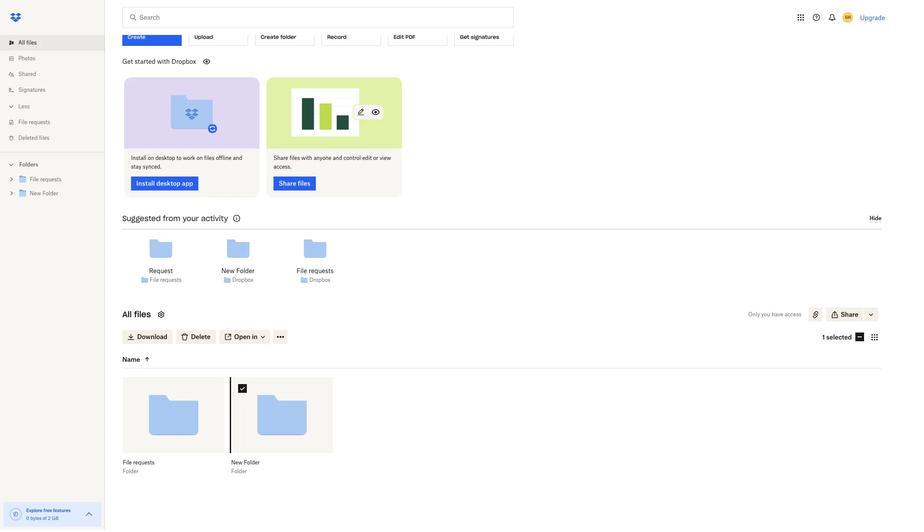 Task type: vqa. For each thing, say whether or not it's contained in the screenshot.
Sandwich turned.jpg
no



Task type: locate. For each thing, give the bounding box(es) containing it.
name button
[[122, 354, 196, 365]]

1 vertical spatial with
[[302, 155, 312, 161]]

name
[[122, 355, 140, 363]]

file requests
[[18, 119, 50, 125], [30, 176, 62, 183], [297, 267, 334, 274], [150, 277, 182, 283]]

files left offline
[[204, 155, 215, 161]]

with
[[157, 58, 170, 65], [302, 155, 312, 161]]

1 horizontal spatial all
[[122, 309, 132, 319]]

upgrade
[[861, 14, 886, 21]]

on
[[148, 155, 154, 161], [197, 155, 203, 161]]

all
[[18, 39, 25, 46], [122, 309, 132, 319]]

create
[[261, 34, 279, 40], [128, 34, 146, 40]]

install
[[131, 155, 146, 161], [136, 179, 155, 187]]

1 vertical spatial new folder
[[222, 267, 255, 274]]

share files button
[[274, 176, 316, 190]]

group
[[0, 171, 105, 207]]

0 vertical spatial all files
[[18, 39, 37, 46]]

1 horizontal spatial get
[[460, 34, 470, 40]]

get for get started with dropbox
[[122, 58, 133, 65]]

with for files
[[302, 155, 312, 161]]

1 horizontal spatial on
[[197, 155, 203, 161]]

new folder link
[[17, 188, 98, 200], [222, 266, 255, 276]]

with right started
[[157, 58, 170, 65]]

0 vertical spatial get
[[460, 34, 470, 40]]

1 horizontal spatial dropbox
[[232, 277, 254, 283]]

files inside share files with anyone and control edit or view access.
[[290, 155, 300, 161]]

0 vertical spatial all
[[18, 39, 25, 46]]

synced.
[[143, 163, 162, 170]]

and left control
[[333, 155, 342, 161]]

suggested from your activity
[[122, 214, 228, 223]]

0 vertical spatial new
[[30, 190, 41, 197]]

dropbox
[[172, 58, 196, 65], [232, 277, 254, 283], [310, 277, 331, 283]]

0 horizontal spatial with
[[157, 58, 170, 65]]

app
[[182, 179, 193, 187]]

free
[[44, 508, 52, 513]]

0 vertical spatial new folder
[[30, 190, 58, 197]]

dropbox link for folder
[[232, 276, 254, 285]]

file requests link
[[7, 115, 105, 130], [17, 174, 98, 186], [297, 266, 334, 276], [150, 276, 182, 285]]

create inside create folder button
[[261, 34, 279, 40]]

selected
[[827, 334, 853, 341]]

file requests folder
[[123, 459, 155, 475]]

1 horizontal spatial and
[[333, 155, 342, 161]]

share files
[[279, 179, 311, 187]]

files
[[26, 39, 37, 46], [39, 135, 49, 141], [204, 155, 215, 161], [290, 155, 300, 161], [298, 179, 311, 187], [134, 309, 151, 319]]

0 vertical spatial desktop
[[156, 155, 175, 161]]

share inside button
[[279, 179, 297, 187]]

install inside button
[[136, 179, 155, 187]]

2 horizontal spatial dropbox
[[310, 277, 331, 283]]

1 vertical spatial new folder link
[[222, 266, 255, 276]]

file inside list
[[18, 119, 27, 125]]

work
[[183, 155, 195, 161]]

0 vertical spatial new folder link
[[17, 188, 98, 200]]

0 horizontal spatial all
[[18, 39, 25, 46]]

share inside share files with anyone and control edit or view access.
[[274, 155, 288, 161]]

2 on from the left
[[197, 155, 203, 161]]

signatures
[[471, 34, 500, 40]]

on up synced.
[[148, 155, 154, 161]]

and right offline
[[233, 155, 242, 161]]

files down share files with anyone and control edit or view access. at the top of page
[[298, 179, 311, 187]]

create inside create dropdown button
[[128, 34, 146, 40]]

all up 'download' button
[[122, 309, 132, 319]]

request
[[149, 267, 173, 274]]

create left folder
[[261, 34, 279, 40]]

0 horizontal spatial get
[[122, 58, 133, 65]]

edit pdf
[[394, 34, 416, 40]]

create up started
[[128, 34, 146, 40]]

share files with anyone and control edit or view access.
[[274, 155, 391, 170]]

1 vertical spatial all files
[[122, 309, 151, 319]]

0 horizontal spatial dropbox link
[[232, 276, 254, 285]]

0 vertical spatial install
[[131, 155, 146, 161]]

share button
[[827, 308, 864, 322]]

deleted
[[18, 135, 38, 141]]

file
[[18, 119, 27, 125], [30, 176, 39, 183], [297, 267, 307, 274], [150, 277, 159, 283], [123, 459, 132, 466]]

signatures link
[[7, 82, 105, 98]]

files up the access.
[[290, 155, 300, 161]]

of
[[43, 516, 47, 521]]

0 horizontal spatial on
[[148, 155, 154, 161]]

files left folder settings "icon"
[[134, 309, 151, 319]]

all files left folder settings "icon"
[[122, 309, 151, 319]]

deleted files link
[[7, 130, 105, 146]]

2
[[48, 516, 51, 521]]

1
[[823, 334, 826, 341]]

all up photos on the top left of the page
[[18, 39, 25, 46]]

and inside install on desktop to work on files offline and stay synced.
[[233, 155, 242, 161]]

share
[[274, 155, 288, 161], [279, 179, 297, 187], [841, 311, 859, 318]]

2 and from the left
[[333, 155, 342, 161]]

with inside share files with anyone and control edit or view access.
[[302, 155, 312, 161]]

1 dropbox link from the left
[[232, 276, 254, 285]]

create for create
[[128, 34, 146, 40]]

get left signatures
[[460, 34, 470, 40]]

1 horizontal spatial with
[[302, 155, 312, 161]]

share up selected
[[841, 311, 859, 318]]

share for share files with anyone and control edit or view access.
[[274, 155, 288, 161]]

get signatures
[[460, 34, 500, 40]]

0 vertical spatial with
[[157, 58, 170, 65]]

new inside group
[[30, 190, 41, 197]]

1 vertical spatial desktop
[[156, 179, 181, 187]]

all files up photos on the top left of the page
[[18, 39, 37, 46]]

install down synced.
[[136, 179, 155, 187]]

files right deleted
[[39, 135, 49, 141]]

activity
[[201, 214, 228, 223]]

1 vertical spatial install
[[136, 179, 155, 187]]

files inside button
[[298, 179, 311, 187]]

only
[[749, 311, 761, 318]]

access
[[785, 311, 802, 318]]

requests
[[29, 119, 50, 125], [40, 176, 62, 183], [309, 267, 334, 274], [160, 277, 182, 283], [133, 459, 155, 466]]

1 vertical spatial get
[[122, 58, 133, 65]]

0 vertical spatial share
[[274, 155, 288, 161]]

files up photos on the top left of the page
[[26, 39, 37, 46]]

1 horizontal spatial create
[[261, 34, 279, 40]]

file requests button
[[123, 459, 205, 466]]

have
[[772, 311, 784, 318]]

folder
[[281, 34, 296, 40]]

share up the access.
[[274, 155, 288, 161]]

install inside install on desktop to work on files offline and stay synced.
[[131, 155, 146, 161]]

1 horizontal spatial new folder link
[[222, 266, 255, 276]]

2 vertical spatial new
[[231, 459, 243, 466]]

desktop left to on the top
[[156, 155, 175, 161]]

0 horizontal spatial all files
[[18, 39, 37, 46]]

1 and from the left
[[233, 155, 242, 161]]

2 dropbox link from the left
[[310, 276, 331, 285]]

on right the work
[[197, 155, 203, 161]]

upgrade link
[[861, 14, 886, 21]]

2 vertical spatial share
[[841, 311, 859, 318]]

create folder
[[261, 34, 296, 40]]

list
[[0, 30, 105, 152]]

folder inside "file requests folder"
[[123, 468, 139, 475]]

1 horizontal spatial all files
[[122, 309, 151, 319]]

get inside button
[[460, 34, 470, 40]]

new folder folder
[[231, 459, 260, 475]]

or
[[374, 155, 379, 161]]

features
[[53, 508, 71, 513]]

signatures
[[18, 87, 46, 93]]

1 vertical spatial new
[[222, 267, 235, 274]]

record
[[327, 34, 347, 40]]

1 horizontal spatial dropbox link
[[310, 276, 331, 285]]

your
[[183, 214, 199, 223]]

0 horizontal spatial create
[[128, 34, 146, 40]]

0 horizontal spatial and
[[233, 155, 242, 161]]

and
[[233, 155, 242, 161], [333, 155, 342, 161]]

control
[[344, 155, 361, 161]]

all files
[[18, 39, 37, 46], [122, 309, 151, 319]]

get left started
[[122, 58, 133, 65]]

shared link
[[7, 66, 105, 82]]

stay
[[131, 163, 142, 170]]

install for install desktop app
[[136, 179, 155, 187]]

desktop
[[156, 155, 175, 161], [156, 179, 181, 187]]

edit
[[394, 34, 404, 40]]

Search text field
[[139, 13, 496, 22]]

gr button
[[841, 10, 855, 24]]

desktop left app
[[156, 179, 181, 187]]

0 horizontal spatial new folder link
[[17, 188, 98, 200]]

with left anyone at the left top of page
[[302, 155, 312, 161]]

list containing all files
[[0, 30, 105, 152]]

1 vertical spatial share
[[279, 179, 297, 187]]

share down the access.
[[279, 179, 297, 187]]

install up stay
[[131, 155, 146, 161]]



Task type: describe. For each thing, give the bounding box(es) containing it.
view
[[380, 155, 391, 161]]

delete
[[191, 333, 211, 340]]

dropbox for file
[[310, 277, 331, 283]]

hide button
[[870, 215, 882, 222]]

gr
[[845, 14, 851, 20]]

quota usage element
[[9, 508, 23, 522]]

with for started
[[157, 58, 170, 65]]

dropbox for new
[[232, 277, 254, 283]]

access.
[[274, 163, 292, 170]]

folders button
[[0, 158, 105, 171]]

0 horizontal spatial dropbox
[[172, 58, 196, 65]]

1 horizontal spatial new folder
[[222, 267, 255, 274]]

group containing file requests
[[0, 171, 105, 207]]

started
[[135, 58, 156, 65]]

all files list item
[[0, 35, 105, 51]]

request link
[[149, 266, 173, 276]]

all inside "all files" link
[[18, 39, 25, 46]]

edit pdf button
[[388, 13, 448, 46]]

offline
[[216, 155, 232, 161]]

hide
[[870, 215, 882, 222]]

open in
[[234, 333, 258, 340]]

share inside button
[[841, 311, 859, 318]]

get for get signatures
[[460, 34, 470, 40]]

upload
[[195, 34, 213, 40]]

file inside group
[[30, 176, 39, 183]]

folder, file requests row
[[123, 377, 224, 481]]

1 selected
[[823, 334, 853, 341]]

explore free features 0 bytes of 2 gb
[[26, 508, 71, 521]]

folder settings image
[[156, 309, 167, 320]]

and inside share files with anyone and control edit or view access.
[[333, 155, 342, 161]]

edit
[[363, 155, 372, 161]]

create button
[[122, 13, 182, 46]]

photos link
[[7, 51, 105, 66]]

gb
[[52, 516, 59, 521]]

pdf
[[406, 34, 416, 40]]

install desktop app button
[[131, 176, 199, 190]]

new folder button
[[231, 459, 314, 466]]

file requests inside group
[[30, 176, 62, 183]]

files inside list item
[[26, 39, 37, 46]]

share for share files
[[279, 179, 297, 187]]

file requests inside list
[[18, 119, 50, 125]]

install for install on desktop to work on files offline and stay synced.
[[131, 155, 146, 161]]

download
[[137, 333, 168, 340]]

folder, new folder row
[[231, 377, 333, 481]]

install desktop app
[[136, 179, 193, 187]]

open in button
[[219, 330, 270, 344]]

only you have access
[[749, 311, 802, 318]]

explore
[[26, 508, 42, 513]]

dropbox link for requests
[[310, 276, 331, 285]]

to
[[177, 155, 182, 161]]

less
[[18, 103, 30, 110]]

create folder button
[[255, 13, 315, 46]]

0 horizontal spatial new folder
[[30, 190, 58, 197]]

delete button
[[176, 330, 216, 344]]

in
[[252, 333, 258, 340]]

photos
[[18, 55, 35, 62]]

new folder link inside group
[[17, 188, 98, 200]]

bytes
[[30, 516, 42, 521]]

new inside new folder folder
[[231, 459, 243, 466]]

all files inside list item
[[18, 39, 37, 46]]

desktop inside install on desktop to work on files offline and stay synced.
[[156, 155, 175, 161]]

less image
[[7, 102, 16, 111]]

files inside install on desktop to work on files offline and stay synced.
[[204, 155, 215, 161]]

download button
[[122, 330, 173, 344]]

file inside "file requests folder"
[[123, 459, 132, 466]]

upload button
[[189, 13, 248, 46]]

anyone
[[314, 155, 332, 161]]

get signatures button
[[455, 13, 514, 46]]

all files link
[[7, 35, 105, 51]]

deleted files
[[18, 135, 49, 141]]

shared
[[18, 71, 36, 77]]

from
[[163, 214, 180, 223]]

1 on from the left
[[148, 155, 154, 161]]

open
[[234, 333, 251, 340]]

record button
[[322, 13, 381, 46]]

suggested
[[122, 214, 161, 223]]

install on desktop to work on files offline and stay synced.
[[131, 155, 242, 170]]

0
[[26, 516, 29, 521]]

requests inside "file requests folder"
[[133, 459, 155, 466]]

1 vertical spatial all
[[122, 309, 132, 319]]

you
[[762, 311, 771, 318]]

create for create folder
[[261, 34, 279, 40]]

dropbox image
[[7, 9, 24, 26]]

folders
[[19, 161, 38, 168]]

desktop inside button
[[156, 179, 181, 187]]

get started with dropbox
[[122, 58, 196, 65]]



